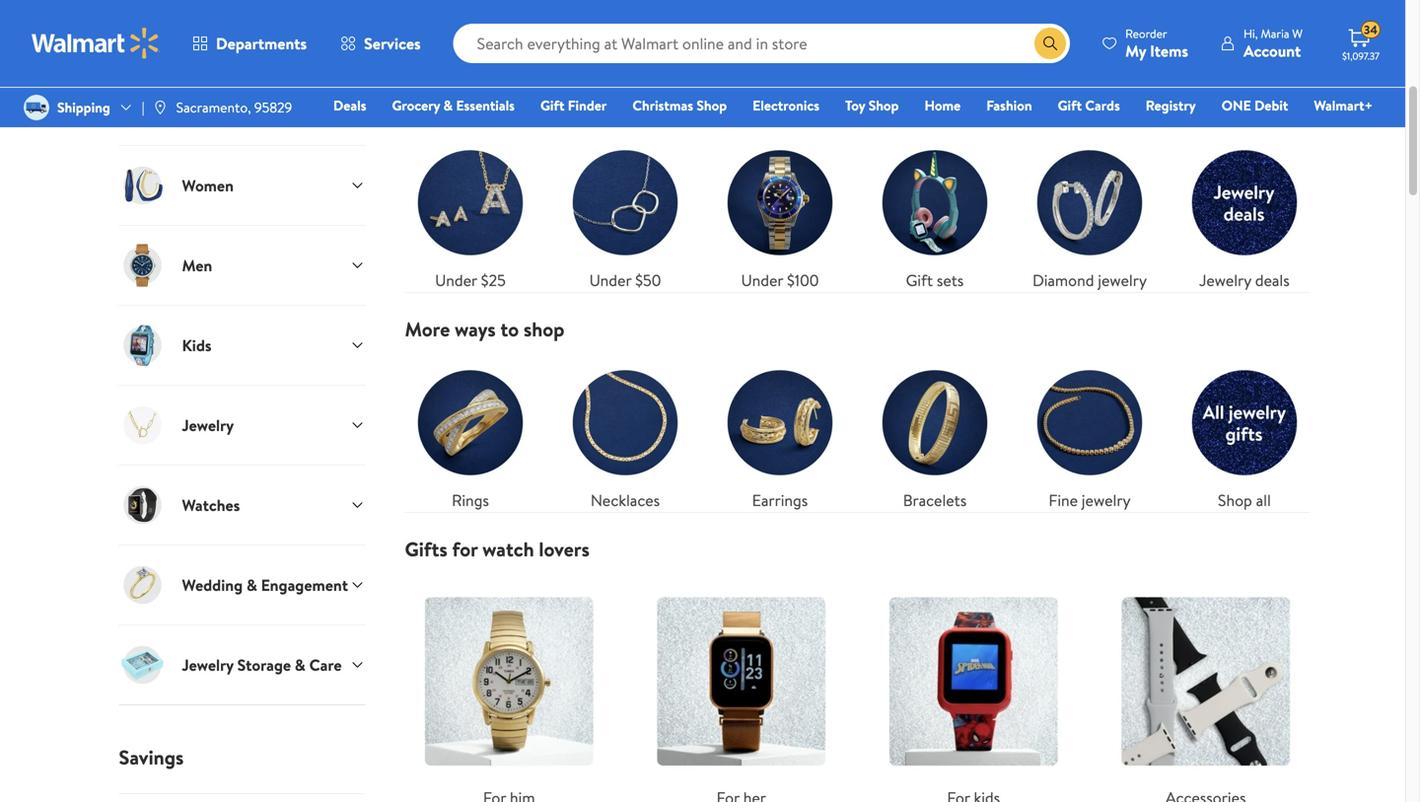 Task type: vqa. For each thing, say whether or not it's contained in the screenshot.
the topmost perfect
no



Task type: locate. For each thing, give the bounding box(es) containing it.
gift left 'cards'
[[1058, 96, 1082, 115]]

electronics
[[753, 96, 820, 115]]

jewelry right diamond
[[1098, 270, 1147, 291]]

jewelry for jewelry deals
[[1200, 270, 1252, 291]]

1 horizontal spatial  image
[[153, 100, 168, 115]]

1 list from the top
[[393, 122, 1322, 292]]

gift sets link
[[870, 137, 1001, 292]]

gift for gift finder
[[541, 96, 565, 115]]

category
[[478, 95, 554, 123]]

under $50
[[590, 270, 661, 291]]

jewelry
[[1200, 270, 1252, 291], [182, 414, 234, 436], [182, 654, 234, 676]]

 image for shipping
[[24, 95, 49, 120]]

sacramento, 95829
[[176, 98, 292, 117]]

maria
[[1261, 25, 1290, 42]]

0 horizontal spatial &
[[247, 574, 257, 596]]

3 list from the top
[[393, 562, 1322, 802]]

0 vertical spatial list
[[393, 122, 1322, 292]]

1 horizontal spatial under
[[590, 270, 632, 291]]

 image left shipping
[[24, 95, 49, 120]]

1 vertical spatial jewelry
[[1082, 490, 1131, 511]]

more
[[405, 315, 450, 343]]

gift for gift sets
[[906, 270, 933, 291]]

under
[[435, 270, 477, 291], [590, 270, 632, 291], [741, 270, 784, 291]]

cards
[[1086, 96, 1120, 115]]

0 horizontal spatial gift
[[541, 96, 565, 115]]

fine
[[1049, 490, 1078, 511]]

& left care at the left of the page
[[295, 654, 306, 676]]

gift left sets
[[906, 270, 933, 291]]

by
[[453, 95, 473, 123]]

diamond jewelry link
[[1024, 137, 1156, 292]]

1 horizontal spatial &
[[295, 654, 306, 676]]

sets
[[937, 270, 964, 291]]

34
[[1364, 21, 1378, 38]]

& inside dropdown button
[[247, 574, 257, 596]]

jewelry left deals
[[1200, 270, 1252, 291]]

items
[[1150, 40, 1189, 62]]

wedding & engagement button
[[119, 545, 366, 625]]

jewelry inside dropdown button
[[182, 654, 234, 676]]

under for under $50
[[590, 270, 632, 291]]

0 horizontal spatial  image
[[24, 95, 49, 120]]

to
[[501, 315, 519, 343]]

under left $50
[[590, 270, 632, 291]]

1 vertical spatial jewelry
[[182, 414, 234, 436]]

1 vertical spatial &
[[247, 574, 257, 596]]

jewelry for jewelry
[[182, 414, 234, 436]]

& left by at the top of page
[[444, 96, 453, 115]]

account
[[1244, 40, 1301, 62]]

2 horizontal spatial under
[[741, 270, 784, 291]]

0 vertical spatial jewelry
[[1200, 270, 1252, 291]]

jewelry storage & care
[[182, 654, 342, 676]]

2 vertical spatial &
[[295, 654, 306, 676]]

under left $100
[[741, 270, 784, 291]]

3 under from the left
[[741, 270, 784, 291]]

fashion link
[[978, 95, 1041, 116]]

2 horizontal spatial gift
[[1058, 96, 1082, 115]]

shipping
[[57, 98, 110, 117]]

jewelry left storage
[[182, 654, 234, 676]]

men button
[[119, 225, 366, 305]]

under $100 link
[[715, 137, 846, 292]]

jewelry right fine
[[1082, 490, 1131, 511]]

0 horizontal spatial under
[[435, 270, 477, 291]]

one debit
[[1222, 96, 1289, 115]]

$25
[[481, 270, 506, 291]]

services button
[[324, 20, 438, 67]]

necklaces link
[[560, 357, 691, 512]]

shop right "toy"
[[869, 96, 899, 115]]

shop left all at the right bottom of page
[[1218, 490, 1253, 511]]

jewelry inside list
[[1200, 270, 1252, 291]]

pause image
[[550, 41, 557, 50]]

list
[[393, 122, 1322, 292], [393, 342, 1322, 512], [393, 562, 1322, 802]]

& for wedding
[[247, 574, 257, 596]]

95829
[[254, 98, 292, 117]]

hi, maria w account
[[1244, 25, 1303, 62]]

gifts
[[405, 535, 448, 563]]

lovers
[[539, 535, 590, 563]]

bracelets
[[903, 490, 967, 511]]

my
[[1126, 40, 1147, 62]]

1 under from the left
[[435, 270, 477, 291]]

jewelry for more ways to shop
[[1082, 490, 1131, 511]]

walmart+ link
[[1306, 95, 1382, 116]]

0 vertical spatial &
[[444, 96, 453, 115]]

all
[[1256, 490, 1271, 511]]

engagement
[[261, 574, 348, 596]]

shop
[[405, 95, 448, 123], [697, 96, 727, 115], [869, 96, 899, 115], [1218, 490, 1253, 511]]

gift for gift cards
[[1058, 96, 1082, 115]]

under left $25
[[435, 270, 477, 291]]

shop inside shop all link
[[1218, 490, 1253, 511]]

0 vertical spatial jewelry
[[1098, 270, 1147, 291]]

gift left finder
[[541, 96, 565, 115]]

deals
[[1256, 270, 1290, 291]]

registry
[[1146, 96, 1196, 115]]

jewelry inside dropdown button
[[182, 414, 234, 436]]

under $25
[[435, 270, 506, 291]]

hi,
[[1244, 25, 1258, 42]]

Walmart Site-Wide search field
[[453, 24, 1070, 63]]

jewelry
[[1098, 270, 1147, 291], [1082, 490, 1131, 511]]

gift
[[541, 96, 565, 115], [1058, 96, 1082, 115], [906, 270, 933, 291]]

& right wedding
[[247, 574, 257, 596]]

jewelry up watches
[[182, 414, 234, 436]]

shop inside the toy shop link
[[869, 96, 899, 115]]

reorder
[[1126, 25, 1168, 42]]

 image right |
[[153, 100, 168, 115]]

toy
[[845, 96, 866, 115]]

1 horizontal spatial gift
[[906, 270, 933, 291]]

women button
[[119, 145, 366, 225]]

2 under from the left
[[590, 270, 632, 291]]

deals
[[333, 96, 366, 115]]

1 vertical spatial list
[[393, 342, 1322, 512]]

gift cards link
[[1049, 95, 1129, 116]]

reorder my items
[[1126, 25, 1189, 62]]

gift finder link
[[532, 95, 616, 116]]

2 vertical spatial list
[[393, 562, 1322, 802]]

under $50 link
[[560, 137, 691, 292]]

grocery
[[392, 96, 440, 115]]

 image
[[24, 95, 49, 120], [153, 100, 168, 115]]

2 list from the top
[[393, 342, 1322, 512]]

debit
[[1255, 96, 1289, 115]]

grocery & essentials
[[392, 96, 515, 115]]

christmas
[[633, 96, 694, 115]]

walmart image
[[32, 28, 160, 59]]

& inside dropdown button
[[295, 654, 306, 676]]

2 horizontal spatial &
[[444, 96, 453, 115]]

fine jewelry
[[1049, 490, 1131, 511]]

watch
[[483, 535, 534, 563]]

jewelry for jewelry storage & care
[[182, 654, 234, 676]]

shop right christmas
[[697, 96, 727, 115]]

savings
[[119, 744, 184, 771]]

2 vertical spatial jewelry
[[182, 654, 234, 676]]

list containing rings
[[393, 342, 1322, 512]]



Task type: describe. For each thing, give the bounding box(es) containing it.
under for under $100
[[741, 270, 784, 291]]

jewelry deals
[[1200, 270, 1290, 291]]

departments
[[216, 33, 307, 54]]

shop by category
[[405, 95, 554, 123]]

& for grocery
[[444, 96, 453, 115]]

necklaces
[[591, 490, 660, 511]]

carousel controls navigation
[[534, 34, 872, 57]]

categories
[[119, 95, 212, 123]]

$50
[[635, 270, 661, 291]]

diamond
[[1033, 270, 1095, 291]]

fashion
[[987, 96, 1032, 115]]

storage
[[237, 654, 291, 676]]

finder
[[568, 96, 607, 115]]

sacramento,
[[176, 98, 251, 117]]

one
[[1222, 96, 1252, 115]]

list for lovers
[[393, 562, 1322, 802]]

departments button
[[176, 20, 324, 67]]

jewelry for shop by category
[[1098, 270, 1147, 291]]

|
[[142, 98, 145, 117]]

$1,097.37
[[1343, 49, 1380, 63]]

services
[[364, 33, 421, 54]]

watches
[[182, 494, 240, 516]]

gifts for watch lovers
[[405, 535, 590, 563]]

jewelry deals link
[[1179, 137, 1311, 292]]

rings link
[[405, 357, 536, 512]]

home link
[[916, 95, 970, 116]]

wedding & engagement
[[182, 574, 348, 596]]

search icon image
[[1043, 36, 1059, 51]]

jewelry storage & care button
[[119, 625, 366, 705]]

earrings
[[752, 490, 808, 511]]

under for under $25
[[435, 270, 477, 291]]

$100
[[787, 270, 819, 291]]

essentials
[[456, 96, 515, 115]]

diamond jewelry
[[1033, 270, 1147, 291]]

shop
[[524, 315, 565, 343]]

list containing under $25
[[393, 122, 1322, 292]]

toy shop
[[845, 96, 899, 115]]

shop left by at the top of page
[[405, 95, 448, 123]]

wedding
[[182, 574, 243, 596]]

earrings link
[[715, 357, 846, 512]]

ways
[[455, 315, 496, 343]]

electronics link
[[744, 95, 829, 116]]

kids button
[[119, 305, 366, 385]]

gift finder
[[541, 96, 607, 115]]

deals link
[[325, 95, 375, 116]]

grocery & essentials link
[[383, 95, 524, 116]]

one debit link
[[1213, 95, 1298, 116]]

home
[[925, 96, 961, 115]]

toy shop link
[[837, 95, 908, 116]]

for
[[452, 535, 478, 563]]

men
[[182, 255, 212, 276]]

registry link
[[1137, 95, 1205, 116]]

walmart+
[[1314, 96, 1373, 115]]

gift sets
[[906, 270, 964, 291]]

shop inside christmas shop link
[[697, 96, 727, 115]]

care
[[309, 654, 342, 676]]

 image for sacramento, 95829
[[153, 100, 168, 115]]

women
[[182, 175, 234, 196]]

Search search field
[[453, 24, 1070, 63]]

under $25 link
[[405, 137, 536, 292]]

rings
[[452, 490, 489, 511]]

gift cards
[[1058, 96, 1120, 115]]

christmas shop
[[633, 96, 727, 115]]

watches button
[[119, 465, 366, 545]]

more ways to shop
[[405, 315, 565, 343]]

shop all link
[[1179, 357, 1311, 512]]

w
[[1293, 25, 1303, 42]]

bracelets link
[[870, 357, 1001, 512]]

jewelry button
[[119, 385, 366, 465]]

fine jewelry link
[[1024, 357, 1156, 512]]

christmas shop link
[[624, 95, 736, 116]]

list for shop
[[393, 342, 1322, 512]]



